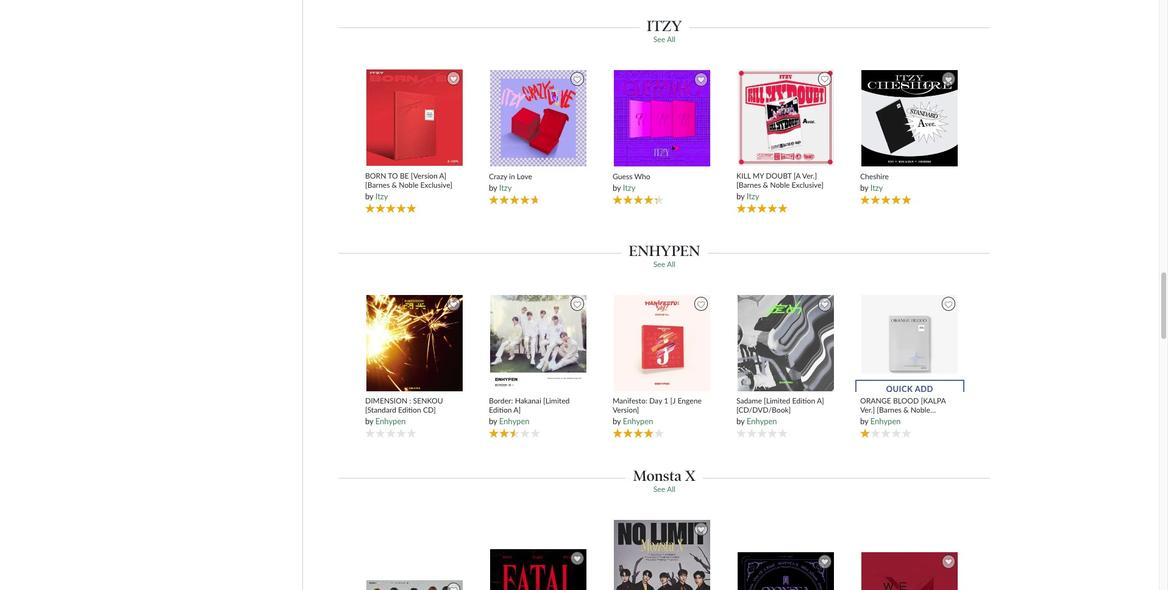 Task type: vqa. For each thing, say whether or not it's contained in the screenshot.
B&N for B&N APPS
no



Task type: locate. For each thing, give the bounding box(es) containing it.
exclusive] inside born to be [version a] [barnes & noble exclusive] by itzy
[[420, 180, 452, 190]]

dimension : senkou [standard edition cd] image
[[366, 294, 463, 392]]

see all link
[[653, 35, 675, 44], [653, 260, 675, 269], [653, 485, 675, 494]]

all down enhypen
[[667, 260, 675, 269]]

2 vertical spatial all
[[667, 485, 675, 494]]

0 vertical spatial all
[[667, 35, 675, 44]]

3 see from the top
[[653, 485, 665, 494]]

1 horizontal spatial edition
[[489, 405, 512, 415]]

0 horizontal spatial ver.]
[[802, 171, 817, 180]]

all down monsta on the right
[[667, 485, 675, 494]]

2 horizontal spatial a]
[[817, 396, 824, 405]]

0 vertical spatial a]
[[439, 171, 446, 180]]

0 horizontal spatial edition
[[398, 405, 421, 415]]

itzy inside crazy in love by itzy
[[499, 183, 512, 193]]

noble for kill my doubt [a ver.] [barnes & noble exclusive] by itzy
[[770, 180, 790, 190]]

ver.] inside the "kill my doubt [a ver.] [barnes & noble exclusive] by itzy"
[[802, 171, 817, 180]]

& down to
[[392, 180, 397, 190]]

1 vertical spatial see
[[653, 260, 665, 269]]

see all link for itzy
[[653, 35, 675, 44]]

& for born to be [version a] [barnes & noble exclusive] by itzy
[[392, 180, 397, 190]]

ver.] right [a
[[802, 171, 817, 180]]

2 horizontal spatial &
[[903, 405, 909, 415]]

0 vertical spatial see
[[653, 35, 665, 44]]

itzy link down the my
[[747, 192, 759, 201]]

guess
[[613, 172, 632, 181]]

1 vertical spatial a]
[[817, 396, 824, 405]]

itzy link down born
[[375, 192, 388, 201]]

see inside itzy see all
[[653, 35, 665, 44]]

enhypen see all
[[629, 242, 700, 269]]

exclusive]
[[420, 180, 452, 190], [792, 180, 824, 190], [860, 415, 892, 424]]

enhypen link
[[375, 417, 406, 426], [499, 417, 529, 426], [623, 417, 653, 426], [747, 417, 777, 426], [870, 417, 901, 426]]

2 [limited from the left
[[764, 396, 790, 405]]

enhypen down [standard
[[375, 417, 406, 426]]

[barnes inside the "kill my doubt [a ver.] [barnes & noble exclusive] by itzy"
[[736, 180, 761, 190]]

1 enhypen link from the left
[[375, 417, 406, 426]]

sadame
[[736, 396, 762, 405]]

born to be [version a] [barnes & noble exclusive] by itzy
[[365, 171, 452, 201]]

crazy in love image
[[490, 70, 587, 167]]

itzy link down cheshire
[[870, 183, 883, 193]]

2 see from the top
[[653, 260, 665, 269]]

1 horizontal spatial [limited
[[764, 396, 790, 405]]

1 enhypen from the left
[[375, 417, 406, 426]]

noble down be
[[399, 180, 418, 190]]

0 horizontal spatial a]
[[439, 171, 446, 180]]

enhypen down the orange on the right bottom
[[870, 417, 901, 426]]

1
[[664, 396, 668, 405]]

itzy link down guess
[[623, 183, 636, 193]]

2 vertical spatial see
[[653, 485, 665, 494]]

noble down [kalpa
[[911, 405, 930, 415]]

[barnes down born
[[365, 180, 390, 190]]

dimension : senkou [standard edition cd] by enhypen
[[365, 396, 443, 426]]

enhypen down version]
[[623, 417, 653, 426]]

manifesto: day 1 [j engene version] link
[[613, 396, 712, 415]]

by down kill
[[736, 192, 745, 201]]

a] left the orange on the right bottom
[[817, 396, 824, 405]]

all down itzy
[[667, 35, 675, 44]]

[barnes up by enhypen
[[877, 405, 902, 415]]

crazy
[[489, 172, 507, 181]]

edition inside sadame [limited edition a] [cd/dvd/book] by enhypen
[[792, 396, 815, 405]]

4 enhypen from the left
[[747, 417, 777, 426]]

edition
[[792, 396, 815, 405], [398, 405, 421, 415], [489, 405, 512, 415]]

a]
[[439, 171, 446, 180], [817, 396, 824, 405], [514, 405, 521, 415]]

all for enhypen
[[667, 260, 675, 269]]

itzy link for who
[[623, 183, 636, 193]]

orange blood [kalpa ver.] [barnes & noble exclusive]
[[860, 396, 946, 424]]

quick
[[886, 388, 913, 398]]

by inside border: hakanai [limited edition a] by enhypen
[[489, 417, 497, 426]]

2 horizontal spatial noble
[[911, 405, 930, 415]]

2 horizontal spatial [barnes
[[877, 405, 902, 415]]

see all link down itzy
[[653, 35, 675, 44]]

2 horizontal spatial exclusive]
[[860, 415, 892, 424]]

2 enhypen from the left
[[499, 417, 529, 426]]

exclusive] down the orange on the right bottom
[[860, 415, 892, 424]]

noble inside born to be [version a] [barnes & noble exclusive] by itzy
[[399, 180, 418, 190]]

1 vertical spatial ver.]
[[860, 405, 875, 415]]

2 horizontal spatial edition
[[792, 396, 815, 405]]

the dreaming [b&n exclusive red vinyl] [includes poster] image
[[366, 580, 463, 590]]

enhypen link for dimension : senkou [standard edition cd] by enhypen
[[375, 417, 406, 426]]

by enhypen
[[860, 417, 901, 426]]

2 vertical spatial see all link
[[653, 485, 675, 494]]

itzy down cheshire
[[870, 183, 883, 193]]

see down itzy
[[653, 35, 665, 44]]

0 horizontal spatial &
[[392, 180, 397, 190]]

day
[[649, 396, 662, 405]]

see all link down monsta on the right
[[653, 485, 675, 494]]

1 horizontal spatial &
[[763, 180, 768, 190]]

enhypen link down border:
[[499, 417, 529, 426]]

[barnes inside born to be [version a] [barnes & noble exclusive] by itzy
[[365, 180, 390, 190]]

see inside enhypen see all
[[653, 260, 665, 269]]

1 [limited from the left
[[543, 396, 570, 405]]

itzy see all
[[647, 17, 682, 44]]

see down monsta on the right
[[653, 485, 665, 494]]

2 all from the top
[[667, 260, 675, 269]]

by down the orange on the right bottom
[[860, 417, 868, 426]]

& down blood
[[903, 405, 909, 415]]

cheshire image
[[861, 70, 958, 167]]

& inside the "kill my doubt [a ver.] [barnes & noble exclusive] by itzy"
[[763, 180, 768, 190]]

[limited
[[543, 396, 570, 405], [764, 396, 790, 405]]

1 vertical spatial all
[[667, 260, 675, 269]]

enhypen down border:
[[499, 417, 529, 426]]

0 horizontal spatial exclusive]
[[420, 180, 452, 190]]

senkou
[[413, 396, 443, 405]]

& down the my
[[763, 180, 768, 190]]

[barnes for born to be [version a] [barnes & noble exclusive] by itzy
[[365, 180, 390, 190]]

monsta
[[633, 467, 681, 485]]

1 all from the top
[[667, 35, 675, 44]]

enhypen
[[629, 242, 700, 260]]

edition down :
[[398, 405, 421, 415]]

all
[[667, 35, 675, 44], [667, 260, 675, 269], [667, 485, 675, 494]]

enhypen link down the orange on the right bottom
[[870, 417, 901, 426]]

2 enhypen link from the left
[[499, 417, 529, 426]]

by down sadame
[[736, 417, 745, 426]]

by down guess
[[613, 183, 621, 193]]

noble inside the "kill my doubt [a ver.] [barnes & noble exclusive] by itzy"
[[770, 180, 790, 190]]

noble down doubt
[[770, 180, 790, 190]]

by inside sadame [limited edition a] [cd/dvd/book] by enhypen
[[736, 417, 745, 426]]

itzy down the my
[[747, 192, 759, 201]]

0 horizontal spatial [barnes
[[365, 180, 390, 190]]

1 see from the top
[[653, 35, 665, 44]]

be
[[400, 171, 409, 180]]

engene
[[678, 396, 702, 405]]

a] inside border: hakanai [limited edition a] by enhypen
[[514, 405, 521, 415]]

[barnes down kill
[[736, 180, 761, 190]]

ver.]
[[802, 171, 817, 180], [860, 405, 875, 415]]

born to be [version a] [barnes & noble exclusive] image
[[366, 69, 463, 167]]

sadame [limited edition a] [cd/dvd/book] image
[[737, 294, 835, 392]]

by inside 'guess who by itzy'
[[613, 183, 621, 193]]

&
[[392, 180, 397, 190], [763, 180, 768, 190], [903, 405, 909, 415]]

by down born
[[365, 192, 373, 201]]

sadame [limited edition a] [cd/dvd/book] by enhypen
[[736, 396, 824, 426]]

enhypen link down [standard
[[375, 417, 406, 426]]

itzy inside 'guess who by itzy'
[[623, 183, 636, 193]]

noble for born to be [version a] [barnes & noble exclusive] by itzy
[[399, 180, 418, 190]]

:
[[409, 396, 411, 405]]

by inside dimension : senkou [standard edition cd] by enhypen
[[365, 417, 373, 426]]

by down cheshire
[[860, 183, 868, 193]]

all inside enhypen see all
[[667, 260, 675, 269]]

0 vertical spatial see all link
[[653, 35, 675, 44]]

[barnes
[[365, 180, 390, 190], [736, 180, 761, 190], [877, 405, 902, 415]]

2 see all link from the top
[[653, 260, 675, 269]]

by inside born to be [version a] [barnes & noble exclusive] by itzy
[[365, 192, 373, 201]]

1 see all link from the top
[[653, 35, 675, 44]]

dimension : senkou [standard edition cd] link
[[365, 396, 464, 415]]

0 horizontal spatial noble
[[399, 180, 418, 190]]

0 vertical spatial ver.]
[[802, 171, 817, 180]]

crazy in love link
[[489, 172, 588, 181]]

itzy link down in
[[499, 183, 512, 193]]

no limit [limited version] image
[[613, 519, 711, 590]]

& inside born to be [version a] [barnes & noble exclusive] by itzy
[[392, 180, 397, 190]]

[limited up [cd/dvd/book]
[[764, 396, 790, 405]]

a] right [version
[[439, 171, 446, 180]]

enhypen inside dimension : senkou [standard edition cd] by enhypen
[[375, 417, 406, 426]]

exclusive] down [version
[[420, 180, 452, 190]]

1 horizontal spatial exclusive]
[[792, 180, 824, 190]]

3 all from the top
[[667, 485, 675, 494]]

see down enhypen
[[653, 260, 665, 269]]

cheshire by itzy
[[860, 172, 889, 193]]

[j
[[670, 396, 676, 405]]

see inside monsta x see all
[[653, 485, 665, 494]]

exclusive] down [a
[[792, 180, 824, 190]]

itzy down born
[[375, 192, 388, 201]]

enhypen link down version]
[[623, 417, 653, 426]]

[barnes for kill my doubt [a ver.] [barnes & noble exclusive] by itzy
[[736, 180, 761, 190]]

all inside monsta x see all
[[667, 485, 675, 494]]

by down version]
[[613, 417, 621, 426]]

enhypen link down [cd/dvd/book]
[[747, 417, 777, 426]]

[barnes inside orange blood [kalpa ver.] [barnes & noble exclusive]
[[877, 405, 902, 415]]

kill
[[736, 171, 751, 180]]

a] for &
[[439, 171, 446, 180]]

[limited right hakanai on the bottom left
[[543, 396, 570, 405]]

a] inside born to be [version a] [barnes & noble exclusive] by itzy
[[439, 171, 446, 180]]

3 enhypen from the left
[[623, 417, 653, 426]]

quick add
[[886, 388, 933, 398]]

edition down border:
[[489, 405, 512, 415]]

all inside itzy see all
[[667, 35, 675, 44]]

1 horizontal spatial ver.]
[[860, 405, 875, 415]]

in
[[509, 172, 515, 181]]

manifesto: day 1 [j engene version] by enhypen
[[613, 396, 702, 426]]

itzy link for my
[[747, 192, 759, 201]]

ver.] down the orange on the right bottom
[[860, 405, 875, 415]]

enhypen
[[375, 417, 406, 426], [499, 417, 529, 426], [623, 417, 653, 426], [747, 417, 777, 426], [870, 417, 901, 426]]

by
[[489, 183, 497, 193], [613, 183, 621, 193], [860, 183, 868, 193], [365, 192, 373, 201], [736, 192, 745, 201], [365, 417, 373, 426], [489, 417, 497, 426], [613, 417, 621, 426], [736, 417, 745, 426], [860, 417, 868, 426]]

itzy link for in
[[499, 183, 512, 193]]

0 horizontal spatial [limited
[[543, 396, 570, 405]]

4 enhypen link from the left
[[747, 417, 777, 426]]

a] down hakanai on the bottom left
[[514, 405, 521, 415]]

1 horizontal spatial noble
[[770, 180, 790, 190]]

see
[[653, 35, 665, 44], [653, 260, 665, 269], [653, 485, 665, 494]]

itzy link
[[499, 183, 512, 193], [623, 183, 636, 193], [870, 183, 883, 193], [375, 192, 388, 201], [747, 192, 759, 201]]

1 horizontal spatial [barnes
[[736, 180, 761, 190]]

& for kill my doubt [a ver.] [barnes & noble exclusive] by itzy
[[763, 180, 768, 190]]

3 enhypen link from the left
[[623, 417, 653, 426]]

by inside the "kill my doubt [a ver.] [barnes & noble exclusive] by itzy"
[[736, 192, 745, 201]]

noble
[[399, 180, 418, 190], [770, 180, 790, 190], [911, 405, 930, 415]]

3 see all link from the top
[[653, 485, 675, 494]]

by down [standard
[[365, 417, 373, 426]]

see all link down enhypen
[[653, 260, 675, 269]]

by down crazy
[[489, 183, 497, 193]]

enhypen down [cd/dvd/book]
[[747, 417, 777, 426]]

1 horizontal spatial a]
[[514, 405, 521, 415]]

edition right sadame
[[792, 396, 815, 405]]

exclusive] for born to be [version a] [barnes & noble exclusive] by itzy
[[420, 180, 452, 190]]

1 vertical spatial see all link
[[653, 260, 675, 269]]

itzy down guess
[[623, 183, 636, 193]]

itzy down in
[[499, 183, 512, 193]]

2 vertical spatial a]
[[514, 405, 521, 415]]

itzy link for to
[[375, 192, 388, 201]]

by down border:
[[489, 417, 497, 426]]

exclusive] inside the "kill my doubt [a ver.] [barnes & noble exclusive] by itzy"
[[792, 180, 824, 190]]

itzy
[[499, 183, 512, 193], [623, 183, 636, 193], [870, 183, 883, 193], [375, 192, 388, 201], [747, 192, 759, 201]]



Task type: describe. For each thing, give the bounding box(es) containing it.
hakanai
[[515, 396, 541, 405]]

sadame [limited edition a] [cd/dvd/book] link
[[736, 396, 836, 415]]

exclusive] inside orange blood [kalpa ver.] [barnes & noble exclusive]
[[860, 415, 892, 424]]

all for itzy
[[667, 35, 675, 44]]

we are here image
[[861, 552, 958, 590]]

[a
[[794, 171, 801, 180]]

edition inside dimension : senkou [standard edition cd] by enhypen
[[398, 405, 421, 415]]

ver.] inside orange blood [kalpa ver.] [barnes & noble exclusive]
[[860, 405, 875, 415]]

exclusive] for kill my doubt [a ver.] [barnes & noble exclusive] by itzy
[[792, 180, 824, 190]]

see all link for monsta
[[653, 485, 675, 494]]

[standard
[[365, 405, 396, 415]]

kill my doubt [a ver.] [barnes & noble exclusive] link
[[736, 171, 836, 190]]

enhypen link for manifesto: day 1 [j engene version] by enhypen
[[623, 417, 653, 426]]

see all link for enhypen
[[653, 260, 675, 269]]

by inside the manifesto: day 1 [j engene version] by enhypen
[[613, 417, 621, 426]]

& inside orange blood [kalpa ver.] [barnes & noble exclusive]
[[903, 405, 909, 415]]

border: hakanai [limited edition a] link
[[489, 396, 588, 415]]

cheshire
[[860, 172, 889, 181]]

who
[[634, 172, 650, 181]]

crazy in love by itzy
[[489, 172, 532, 193]]

guess who by itzy
[[613, 172, 650, 193]]

born
[[365, 171, 386, 180]]

to
[[388, 171, 398, 180]]

x
[[685, 467, 696, 485]]

[version
[[411, 171, 438, 180]]

fatal love image
[[490, 548, 587, 590]]

[cd/dvd/book]
[[736, 405, 791, 415]]

doubt
[[766, 171, 792, 180]]

dimension
[[365, 396, 407, 405]]

by inside cheshire by itzy
[[860, 183, 868, 193]]

noble inside orange blood [kalpa ver.] [barnes & noble exclusive]
[[911, 405, 930, 415]]

monsta x see all
[[633, 467, 696, 494]]

kill my doubt [a ver.] [barnes & noble exclusive] image
[[737, 69, 835, 167]]

5 enhypen from the left
[[870, 417, 901, 426]]

itzy inside cheshire by itzy
[[870, 183, 883, 193]]

border: hakanai [limited edition a] image
[[490, 294, 587, 392]]

love
[[517, 172, 532, 181]]

enhypen link for sadame [limited edition a] [cd/dvd/book] by enhypen
[[747, 417, 777, 426]]

a] inside sadame [limited edition a] [cd/dvd/book] by enhypen
[[817, 396, 824, 405]]

itzy
[[647, 17, 682, 35]]

kill my doubt [a ver.] [barnes & noble exclusive] by itzy
[[736, 171, 824, 201]]

quick add button
[[855, 384, 964, 403]]

version]
[[613, 405, 639, 415]]

see for itzy
[[653, 35, 665, 44]]

blood
[[893, 396, 919, 405]]

enhypen inside the manifesto: day 1 [j engene version] by enhypen
[[623, 417, 653, 426]]

guess who image
[[613, 70, 711, 167]]

itzy inside the "kill my doubt [a ver.] [barnes & noble exclusive] by itzy"
[[747, 192, 759, 201]]

my
[[753, 171, 764, 180]]

itzy inside born to be [version a] [barnes & noble exclusive] by itzy
[[375, 192, 388, 201]]

orange blood [kalpa ver.] [barnes & noble exclusive] link
[[860, 396, 959, 424]]

edition inside border: hakanai [limited edition a] by enhypen
[[489, 405, 512, 415]]

orange
[[860, 396, 891, 405]]

enhypen inside border: hakanai [limited edition a] by enhypen
[[499, 417, 529, 426]]

one of a kind image
[[737, 552, 835, 590]]

cd]
[[423, 405, 436, 415]]

born to be [version a] [barnes & noble exclusive] link
[[365, 171, 464, 190]]

border:
[[489, 396, 513, 405]]

guess who link
[[613, 172, 712, 181]]

[limited inside border: hakanai [limited edition a] by enhypen
[[543, 396, 570, 405]]

itzy link for by
[[870, 183, 883, 193]]

[kalpa
[[921, 396, 946, 405]]

manifesto:
[[613, 396, 647, 405]]

enhypen link for border: hakanai [limited edition a] by enhypen
[[499, 417, 529, 426]]

border: hakanai [limited edition a] by enhypen
[[489, 396, 570, 426]]

manifesto: day 1 [j engene version] image
[[613, 294, 711, 392]]

see for enhypen
[[653, 260, 665, 269]]

add
[[915, 388, 933, 398]]

by inside crazy in love by itzy
[[489, 183, 497, 193]]

cheshire link
[[860, 172, 959, 181]]

orange blood [kalpa ver.] [barnes & noble exclusive] image
[[861, 294, 958, 392]]

[limited inside sadame [limited edition a] [cd/dvd/book] by enhypen
[[764, 396, 790, 405]]

5 enhypen link from the left
[[870, 417, 901, 426]]

enhypen inside sadame [limited edition a] [cd/dvd/book] by enhypen
[[747, 417, 777, 426]]

a] for enhypen
[[514, 405, 521, 415]]



